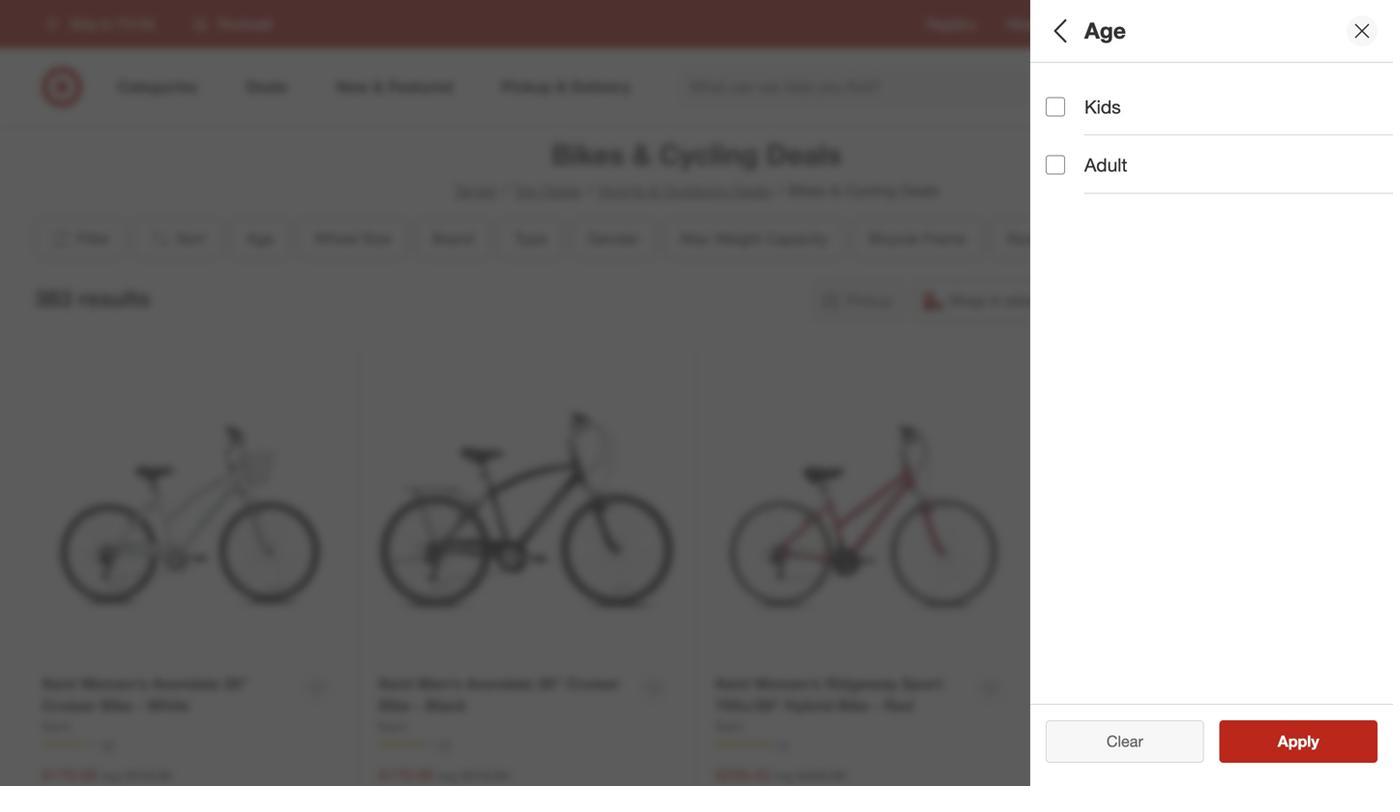 Task type: describe. For each thing, give the bounding box(es) containing it.
$319.99 for black
[[461, 768, 509, 785]]

avondale for white
[[152, 675, 219, 694]]

for
[[1126, 700, 1145, 719]]

adult
[[1085, 154, 1128, 176]]

$239.40
[[716, 767, 771, 785]]

of
[[1068, 229, 1081, 248]]

bicycle
[[869, 229, 919, 248]]

14 for bike
[[1112, 739, 1125, 753]]

shop
[[949, 291, 986, 310]]

clear button
[[1046, 721, 1204, 763]]

wheel size button inside all filters dialog
[[1046, 131, 1393, 198]]

kent women's avondale 26" cruiser bike - white link
[[42, 673, 295, 718]]

all
[[1138, 740, 1153, 759]]

blue
[[1142, 698, 1175, 717]]

cycling
[[1204, 700, 1252, 719]]

clear all button
[[1046, 729, 1204, 771]]

pickup
[[846, 291, 893, 310]]

bike for kent men's avondale 26" cruiser bike - black
[[379, 697, 411, 716]]

results for see results
[[1290, 740, 1340, 759]]

registry link
[[926, 15, 976, 34]]

reg for black
[[438, 768, 457, 785]]

sports
[[598, 181, 645, 200]]

27
[[439, 738, 452, 752]]

apply button
[[1220, 721, 1378, 763]]

top deals link
[[513, 181, 581, 200]]

$409.99
[[798, 768, 846, 785]]

wheel inside all filters dialog
[[1046, 151, 1100, 173]]

all filters dialog
[[1031, 0, 1393, 787]]

kent link for kent men's belmar 26" cruiser bike - deep blue
[[1052, 719, 1080, 738]]

0 horizontal spatial bikes
[[552, 137, 624, 172]]

1 vertical spatial size
[[362, 229, 392, 248]]

- for kent men's avondale 26" cruiser bike - black
[[415, 697, 421, 716]]

cruiser for kent men's belmar 26" cruiser bike - deep blue
[[1225, 676, 1279, 695]]

deals
[[1257, 700, 1294, 719]]

capacity
[[767, 229, 828, 248]]

filters
[[1079, 17, 1139, 44]]

383 for 383 results for bikes & cycling deals
[[1046, 700, 1072, 719]]

number
[[1007, 229, 1063, 248]]

383 results for bikes & cycling deals
[[1046, 700, 1294, 719]]

26" for kent women's avondale 26" cruiser bike - white
[[224, 675, 248, 694]]

bicycle frame
[[869, 229, 967, 248]]

Kids checkbox
[[1046, 97, 1065, 117]]

kent women's ridgeway sport 700c/28" hybrid bike - red
[[716, 675, 943, 716]]

clear all
[[1097, 740, 1153, 759]]

14 for hybrid
[[776, 738, 788, 752]]

filter
[[76, 229, 110, 248]]

reg for -
[[774, 768, 794, 785]]

max weight capacity button
[[664, 218, 845, 260]]

number of gear speeds button
[[991, 218, 1193, 260]]

kent link for kent women's ridgeway sport 700c/28" hybrid bike - red
[[716, 718, 743, 737]]

find stores link
[[1294, 15, 1362, 34]]

$179.99 reg $319.99 for white
[[42, 767, 172, 785]]

$319.99 for white
[[124, 768, 172, 785]]

deals right top
[[542, 181, 581, 200]]

deals up the bicycle frame
[[901, 181, 939, 200]]

gender button
[[572, 218, 657, 260]]

27 link
[[379, 737, 677, 754]]

filter button
[[35, 218, 125, 260]]

black
[[426, 697, 467, 716]]

383 results
[[35, 285, 150, 312]]

top
[[513, 181, 538, 200]]

max weight capacity
[[681, 229, 828, 248]]

top deals
[[513, 181, 581, 200]]

find
[[1294, 15, 1320, 32]]

frame
[[923, 229, 967, 248]]

deep
[[1099, 698, 1138, 717]]

bike inside kent women's ridgeway sport 700c/28" hybrid bike - red
[[838, 697, 869, 716]]

1 vertical spatial bikes & cycling deals
[[789, 181, 939, 200]]

men's for black
[[417, 675, 462, 694]]

deals up 'capacity'
[[766, 137, 842, 172]]

1 vertical spatial cycling
[[845, 181, 896, 200]]

kent link for kent men's avondale 26" cruiser bike - black
[[379, 718, 407, 737]]

in
[[990, 291, 1002, 310]]

& right sports
[[649, 181, 659, 200]]

kent for "kent" link related to kent women's avondale 26" cruiser bike - white
[[42, 719, 70, 735]]

redcard
[[1102, 15, 1156, 32]]

men's for deep
[[1091, 676, 1135, 695]]

$179.99 for kent men's avondale 26" cruiser bike - black
[[379, 767, 434, 785]]

26" for kent men's belmar 26" cruiser bike - deep blue
[[1196, 676, 1221, 695]]

sort button
[[133, 218, 222, 260]]

What can we help you find? suggestions appear below search field
[[678, 66, 1129, 108]]

gender
[[588, 229, 640, 248]]

brand
[[432, 229, 474, 248]]

14 link for blue
[[1052, 738, 1351, 754]]

shop in store
[[949, 291, 1041, 310]]

bikes
[[1149, 700, 1186, 719]]

bicycle frame button
[[852, 218, 983, 260]]

all
[[1046, 17, 1073, 44]]

type button
[[498, 218, 564, 260]]

pickup button
[[810, 280, 905, 322]]

target link
[[454, 181, 496, 200]]

results for 383 results
[[78, 285, 150, 312]]

all filters
[[1046, 17, 1139, 44]]

weekly ad
[[1007, 15, 1071, 32]]

sports & outdoors deals
[[598, 181, 772, 200]]

gear
[[1085, 229, 1119, 248]]

belmar
[[1139, 676, 1192, 695]]

kent for kent men's avondale 26" cruiser bike - black "kent" link
[[379, 719, 407, 735]]

kent men's belmar 26" cruiser bike - deep blue
[[1052, 676, 1279, 717]]

see results button
[[1220, 729, 1378, 771]]

results for 383 results for bikes & cycling deals
[[1076, 700, 1122, 719]]

see
[[1258, 740, 1286, 759]]

kent for "kent" link corresponding to kent men's belmar 26" cruiser bike - deep blue
[[1052, 720, 1080, 736]]

sort
[[176, 229, 206, 248]]



Task type: vqa. For each thing, say whether or not it's contained in the screenshot.
leftmost :
no



Task type: locate. For each thing, give the bounding box(es) containing it.
1 horizontal spatial cycling
[[845, 181, 896, 200]]

$179.99 for kent women's avondale 26" cruiser bike - white
[[42, 767, 97, 785]]

0 horizontal spatial men's
[[417, 675, 462, 694]]

0 horizontal spatial $179.99 reg $319.99
[[42, 767, 172, 785]]

size left the brand
[[362, 229, 392, 248]]

bikes
[[552, 137, 624, 172], [789, 181, 827, 200]]

1 vertical spatial wheel size
[[315, 229, 392, 248]]

avondale for black
[[466, 675, 533, 694]]

kent men's avondale 26" cruiser bike - black image
[[379, 364, 677, 662], [379, 364, 677, 662]]

2 vertical spatial results
[[1290, 740, 1340, 759]]

- left white on the bottom left
[[137, 697, 143, 716]]

age dialog
[[1031, 0, 1393, 787]]

bike left black
[[379, 697, 411, 716]]

white
[[147, 697, 189, 716]]

1 horizontal spatial reg
[[438, 768, 457, 785]]

1 vertical spatial bikes
[[789, 181, 827, 200]]

2 vertical spatial age
[[247, 229, 274, 248]]

kent
[[42, 675, 76, 694], [379, 675, 413, 694], [716, 675, 750, 694], [1052, 676, 1086, 695], [42, 719, 70, 735], [379, 719, 407, 735], [716, 719, 743, 735], [1052, 720, 1080, 736]]

0 horizontal spatial 14
[[776, 738, 788, 752]]

speeds
[[1123, 229, 1177, 248]]

$319.99 down 23 link
[[124, 768, 172, 785]]

results
[[78, 285, 150, 312], [1076, 700, 1122, 719], [1290, 740, 1340, 759]]

hybrid
[[785, 697, 833, 716]]

age left kids
[[1046, 83, 1080, 105]]

2 horizontal spatial age
[[1085, 17, 1126, 44]]

0 vertical spatial cycling
[[659, 137, 759, 172]]

apply
[[1278, 733, 1320, 751]]

26" inside kent men's belmar 26" cruiser bike - deep blue
[[1196, 676, 1221, 695]]

2 $319.99 from the left
[[461, 768, 509, 785]]

cycling up "outdoors"
[[659, 137, 759, 172]]

$179.99 reg $319.99 down 27
[[379, 767, 509, 785]]

ad
[[1054, 15, 1071, 32]]

weekly
[[1007, 15, 1051, 32]]

2 horizontal spatial results
[[1290, 740, 1340, 759]]

0 horizontal spatial avondale
[[152, 675, 219, 694]]

14 left "all"
[[1112, 739, 1125, 753]]

1 horizontal spatial wheel
[[1046, 151, 1100, 173]]

$179.99 reg $319.99 for black
[[379, 767, 509, 785]]

1 horizontal spatial wheel size
[[1046, 151, 1142, 173]]

men's inside kent men's avondale 26" cruiser bike - black
[[417, 675, 462, 694]]

0 vertical spatial wheel size button
[[1046, 131, 1393, 198]]

14 up $239.40 reg $409.99
[[776, 738, 788, 752]]

0 horizontal spatial women's
[[81, 675, 148, 694]]

14 link down the cycling
[[1052, 738, 1351, 754]]

outdoors
[[663, 181, 729, 200]]

0 horizontal spatial age
[[247, 229, 274, 248]]

kent women's ridgeway sport 700c/28" hybrid bike - red image
[[716, 364, 1014, 662], [716, 364, 1014, 662]]

age right "ad"
[[1085, 17, 1126, 44]]

men's inside kent men's belmar 26" cruiser bike - deep blue
[[1091, 676, 1135, 695]]

kent for kent men's belmar 26" cruiser bike - deep blue
[[1052, 676, 1086, 695]]

1 horizontal spatial $179.99 reg $319.99
[[379, 767, 509, 785]]

age
[[1085, 17, 1126, 44], [1046, 83, 1080, 105], [247, 229, 274, 248]]

14 link down red
[[716, 737, 1014, 754]]

1 $179.99 reg $319.99 from the left
[[42, 767, 172, 785]]

14 link for red
[[716, 737, 1014, 754]]

reg down 27
[[438, 768, 457, 785]]

type
[[515, 229, 547, 248]]

26"
[[224, 675, 248, 694], [538, 675, 562, 694], [1196, 676, 1221, 695]]

1 $319.99 from the left
[[124, 768, 172, 785]]

reg inside $239.40 reg $409.99
[[774, 768, 794, 785]]

1 vertical spatial results
[[1076, 700, 1122, 719]]

0 horizontal spatial cruiser
[[42, 697, 96, 716]]

0 horizontal spatial 26"
[[224, 675, 248, 694]]

cruiser
[[566, 675, 620, 694], [1225, 676, 1279, 695], [42, 697, 96, 716]]

- for kent women's avondale 26" cruiser bike - white
[[137, 697, 143, 716]]

kids
[[1085, 96, 1121, 118]]

1 horizontal spatial 26"
[[538, 675, 562, 694]]

bike inside kent men's avondale 26" cruiser bike - black
[[379, 697, 411, 716]]

weekly ad link
[[1007, 15, 1071, 34]]

results right see
[[1290, 740, 1340, 759]]

1 horizontal spatial age button
[[1046, 63, 1393, 131]]

clear down for at the bottom
[[1107, 733, 1143, 751]]

reg
[[101, 768, 121, 785], [438, 768, 457, 785], [774, 768, 794, 785]]

results left for at the bottom
[[1076, 700, 1122, 719]]

men's up deep
[[1091, 676, 1135, 695]]

1 $179.99 from the left
[[42, 767, 97, 785]]

14
[[776, 738, 788, 752], [1112, 739, 1125, 753]]

weight
[[715, 229, 763, 248]]

stores
[[1323, 15, 1362, 32]]

1 horizontal spatial 14 link
[[1052, 738, 1351, 754]]

avondale up white on the bottom left
[[152, 675, 219, 694]]

cruiser inside kent men's avondale 26" cruiser bike - black
[[566, 675, 620, 694]]

find stores
[[1294, 15, 1362, 32]]

registry
[[926, 15, 976, 32]]

1 horizontal spatial results
[[1076, 700, 1122, 719]]

0 vertical spatial bikes & cycling deals
[[552, 137, 842, 172]]

kent link for kent women's avondale 26" cruiser bike - white
[[42, 718, 70, 737]]

ridgeway
[[825, 675, 898, 694]]

clear for clear
[[1107, 733, 1143, 751]]

- inside kent men's avondale 26" cruiser bike - black
[[415, 697, 421, 716]]

age inside all filters dialog
[[1046, 83, 1080, 105]]

2 horizontal spatial cruiser
[[1225, 676, 1279, 695]]

kent women's avondale 26" cruiser bike - white
[[42, 675, 248, 716]]

age right "sort"
[[247, 229, 274, 248]]

kent inside kent women's avondale 26" cruiser bike - white
[[42, 675, 76, 694]]

1 horizontal spatial men's
[[1091, 676, 1135, 695]]

avondale inside kent men's avondale 26" cruiser bike - black
[[466, 675, 533, 694]]

2 women's from the left
[[754, 675, 821, 694]]

26" inside kent women's avondale 26" cruiser bike - white
[[224, 675, 248, 694]]

women's
[[81, 675, 148, 694], [754, 675, 821, 694]]

0 vertical spatial 383
[[35, 285, 72, 312]]

383 inside all filters dialog
[[1046, 700, 1072, 719]]

0 horizontal spatial 383
[[35, 285, 72, 312]]

cruiser inside kent women's avondale 26" cruiser bike - white
[[42, 697, 96, 716]]

store
[[1006, 291, 1041, 310]]

- left red
[[874, 697, 880, 716]]

red
[[884, 697, 914, 716]]

1 horizontal spatial women's
[[754, 675, 821, 694]]

0 horizontal spatial results
[[78, 285, 150, 312]]

& right bikes
[[1190, 700, 1200, 719]]

- left black
[[415, 697, 421, 716]]

reg left $409.99
[[774, 768, 794, 785]]

men's up black
[[417, 675, 462, 694]]

1 horizontal spatial age
[[1046, 83, 1080, 105]]

0 horizontal spatial $179.99
[[42, 767, 97, 785]]

2 $179.99 reg $319.99 from the left
[[379, 767, 509, 785]]

reg for white
[[101, 768, 121, 785]]

1 vertical spatial age button
[[230, 218, 290, 260]]

kent inside kent men's belmar 26" cruiser bike - deep blue
[[1052, 676, 1086, 695]]

0 horizontal spatial $319.99
[[124, 768, 172, 785]]

women's up the hybrid
[[754, 675, 821, 694]]

sports & outdoors deals link
[[598, 181, 772, 200]]

$319.99 down 27 link
[[461, 768, 509, 785]]

1 horizontal spatial $319.99
[[461, 768, 509, 785]]

& up sports
[[632, 137, 651, 172]]

383 left deep
[[1046, 700, 1072, 719]]

results inside "button"
[[1290, 740, 1340, 759]]

$179.99 reg $319.99 down the 23
[[42, 767, 172, 785]]

0 horizontal spatial reg
[[101, 768, 121, 785]]

sport
[[902, 675, 943, 694]]

cruiser for kent men's avondale 26" cruiser bike - black
[[566, 675, 620, 694]]

avondale inside kent women's avondale 26" cruiser bike - white
[[152, 675, 219, 694]]

target
[[454, 181, 496, 200]]

wheel size
[[1046, 151, 1142, 173], [315, 229, 392, 248]]

kent for kent women's ridgeway sport 700c/28" hybrid bike - red's "kent" link
[[716, 719, 743, 735]]

bike for kent women's avondale 26" cruiser bike - white
[[101, 697, 132, 716]]

0 horizontal spatial cycling
[[659, 137, 759, 172]]

avondale
[[152, 675, 219, 694], [466, 675, 533, 694]]

- for kent men's belmar 26" cruiser bike - deep blue
[[1089, 698, 1095, 717]]

383
[[35, 285, 72, 312], [1046, 700, 1072, 719]]

1 horizontal spatial cruiser
[[566, 675, 620, 694]]

size inside all filters dialog
[[1105, 151, 1142, 173]]

1 horizontal spatial bikes
[[789, 181, 827, 200]]

23 link
[[42, 737, 340, 754]]

bike left deep
[[1052, 698, 1084, 717]]

brand button
[[416, 218, 490, 260]]

1 horizontal spatial $179.99
[[379, 767, 434, 785]]

kent link
[[42, 718, 70, 737], [379, 718, 407, 737], [716, 718, 743, 737], [1052, 719, 1080, 738]]

kent men's belmar 26" cruiser bike - deep blue link
[[1052, 674, 1306, 719]]

avondale up black
[[466, 675, 533, 694]]

size down kids
[[1105, 151, 1142, 173]]

$239.40 reg $409.99
[[716, 767, 846, 785]]

cruiser for kent women's avondale 26" cruiser bike - white
[[42, 697, 96, 716]]

0 vertical spatial results
[[78, 285, 150, 312]]

1 horizontal spatial 383
[[1046, 700, 1072, 719]]

3 reg from the left
[[774, 768, 794, 785]]

14 link
[[716, 737, 1014, 754], [1052, 738, 1351, 754]]

1 horizontal spatial 14
[[1112, 739, 1125, 753]]

women's up white on the bottom left
[[81, 675, 148, 694]]

0 vertical spatial age
[[1085, 17, 1126, 44]]

kent men's avondale 26" cruiser bike - black link
[[379, 673, 631, 718]]

0 horizontal spatial wheel size
[[315, 229, 392, 248]]

max
[[681, 229, 710, 248]]

women's for bike
[[81, 675, 148, 694]]

0 horizontal spatial 14 link
[[716, 737, 1014, 754]]

2 avondale from the left
[[466, 675, 533, 694]]

women's inside kent women's avondale 26" cruiser bike - white
[[81, 675, 148, 694]]

see results
[[1258, 740, 1340, 759]]

wheel size inside all filters dialog
[[1046, 151, 1142, 173]]

cruiser inside kent men's belmar 26" cruiser bike - deep blue
[[1225, 676, 1279, 695]]

1 vertical spatial age
[[1046, 83, 1080, 105]]

clear inside button
[[1107, 733, 1143, 751]]

700c/28"
[[716, 697, 780, 716]]

2 horizontal spatial 26"
[[1196, 676, 1221, 695]]

1 vertical spatial wheel
[[315, 229, 358, 248]]

1 reg from the left
[[101, 768, 121, 785]]

number of gear speeds
[[1007, 229, 1177, 248]]

26" up 23 link
[[224, 675, 248, 694]]

bikes & cycling deals up bicycle
[[789, 181, 939, 200]]

- inside kent women's ridgeway sport 700c/28" hybrid bike - red
[[874, 697, 880, 716]]

kent inside kent women's ridgeway sport 700c/28" hybrid bike - red
[[716, 675, 750, 694]]

2 $179.99 from the left
[[379, 767, 434, 785]]

1 horizontal spatial wheel size button
[[1046, 131, 1393, 198]]

$319.99
[[124, 768, 172, 785], [461, 768, 509, 785]]

1 horizontal spatial size
[[1105, 151, 1142, 173]]

0 vertical spatial bikes
[[552, 137, 624, 172]]

bikes & cycling deals up "outdoors"
[[552, 137, 842, 172]]

26" up the cycling
[[1196, 676, 1221, 695]]

bikes up 'capacity'
[[789, 181, 827, 200]]

bikes up sports
[[552, 137, 624, 172]]

- left deep
[[1089, 698, 1095, 717]]

reg down the 23
[[101, 768, 121, 785]]

383 down the filter button
[[35, 285, 72, 312]]

0 vertical spatial wheel size
[[1046, 151, 1142, 173]]

383 for 383 results
[[35, 285, 72, 312]]

bike inside kent women's avondale 26" cruiser bike - white
[[101, 697, 132, 716]]

cycling
[[659, 137, 759, 172], [845, 181, 896, 200]]

women's inside kent women's ridgeway sport 700c/28" hybrid bike - red
[[754, 675, 821, 694]]

$179.99
[[42, 767, 97, 785], [379, 767, 434, 785]]

kent for kent men's avondale 26" cruiser bike - black
[[379, 675, 413, 694]]

clear inside button
[[1097, 740, 1134, 759]]

$179.99 reg $319.99
[[42, 767, 172, 785], [379, 767, 509, 785]]

& inside all filters dialog
[[1190, 700, 1200, 719]]

26" for kent men's avondale 26" cruiser bike - black
[[538, 675, 562, 694]]

- inside kent women's avondale 26" cruiser bike - white
[[137, 697, 143, 716]]

age inside age "dialog"
[[1085, 17, 1126, 44]]

1 vertical spatial 383
[[1046, 700, 1072, 719]]

cycling up bicycle
[[845, 181, 896, 200]]

23
[[102, 738, 115, 752]]

0 horizontal spatial wheel size button
[[298, 218, 408, 260]]

kent inside kent men's avondale 26" cruiser bike - black
[[379, 675, 413, 694]]

1 vertical spatial wheel size button
[[298, 218, 408, 260]]

shop in store button
[[913, 280, 1054, 322]]

wheel
[[1046, 151, 1100, 173], [315, 229, 358, 248]]

deals up the max weight capacity
[[733, 181, 772, 200]]

clear for clear all
[[1097, 740, 1134, 759]]

kent men's avondale 26" cruiser bike - black
[[379, 675, 620, 716]]

Adult checkbox
[[1046, 156, 1065, 175]]

redcard link
[[1102, 15, 1156, 34]]

bike inside kent men's belmar 26" cruiser bike - deep blue
[[1052, 698, 1084, 717]]

1 avondale from the left
[[152, 675, 219, 694]]

1 women's from the left
[[81, 675, 148, 694]]

26" up 27 link
[[538, 675, 562, 694]]

- inside kent men's belmar 26" cruiser bike - deep blue
[[1089, 698, 1095, 717]]

age button
[[1046, 63, 1393, 131], [230, 218, 290, 260]]

women's for hybrid
[[754, 675, 821, 694]]

results down filter
[[78, 285, 150, 312]]

bike down ridgeway
[[838, 697, 869, 716]]

-
[[137, 697, 143, 716], [415, 697, 421, 716], [874, 697, 880, 716], [1089, 698, 1095, 717]]

& up max weight capacity button
[[831, 181, 841, 200]]

kent for kent women's ridgeway sport 700c/28" hybrid bike - red
[[716, 675, 750, 694]]

0 vertical spatial age button
[[1046, 63, 1393, 131]]

2 horizontal spatial reg
[[774, 768, 794, 785]]

2 reg from the left
[[438, 768, 457, 785]]

26" inside kent men's avondale 26" cruiser bike - black
[[538, 675, 562, 694]]

kent women's ridgeway sport 700c/28" hybrid bike - red link
[[716, 673, 968, 718]]

clear left "all"
[[1097, 740, 1134, 759]]

0 vertical spatial size
[[1105, 151, 1142, 173]]

&
[[632, 137, 651, 172], [649, 181, 659, 200], [831, 181, 841, 200], [1190, 700, 1200, 719]]

0 horizontal spatial size
[[362, 229, 392, 248]]

kent for kent women's avondale 26" cruiser bike - white
[[42, 675, 76, 694]]

bike for kent men's belmar 26" cruiser bike - deep blue
[[1052, 698, 1084, 717]]

0 horizontal spatial age button
[[230, 218, 290, 260]]

bike up the 23
[[101, 697, 132, 716]]

bike
[[101, 697, 132, 716], [379, 697, 411, 716], [838, 697, 869, 716], [1052, 698, 1084, 717]]

kent women's avondale 26" cruiser bike - white image
[[42, 364, 340, 662], [42, 364, 340, 662]]

0 horizontal spatial wheel
[[315, 229, 358, 248]]

1 horizontal spatial avondale
[[466, 675, 533, 694]]

0 vertical spatial wheel
[[1046, 151, 1100, 173]]



